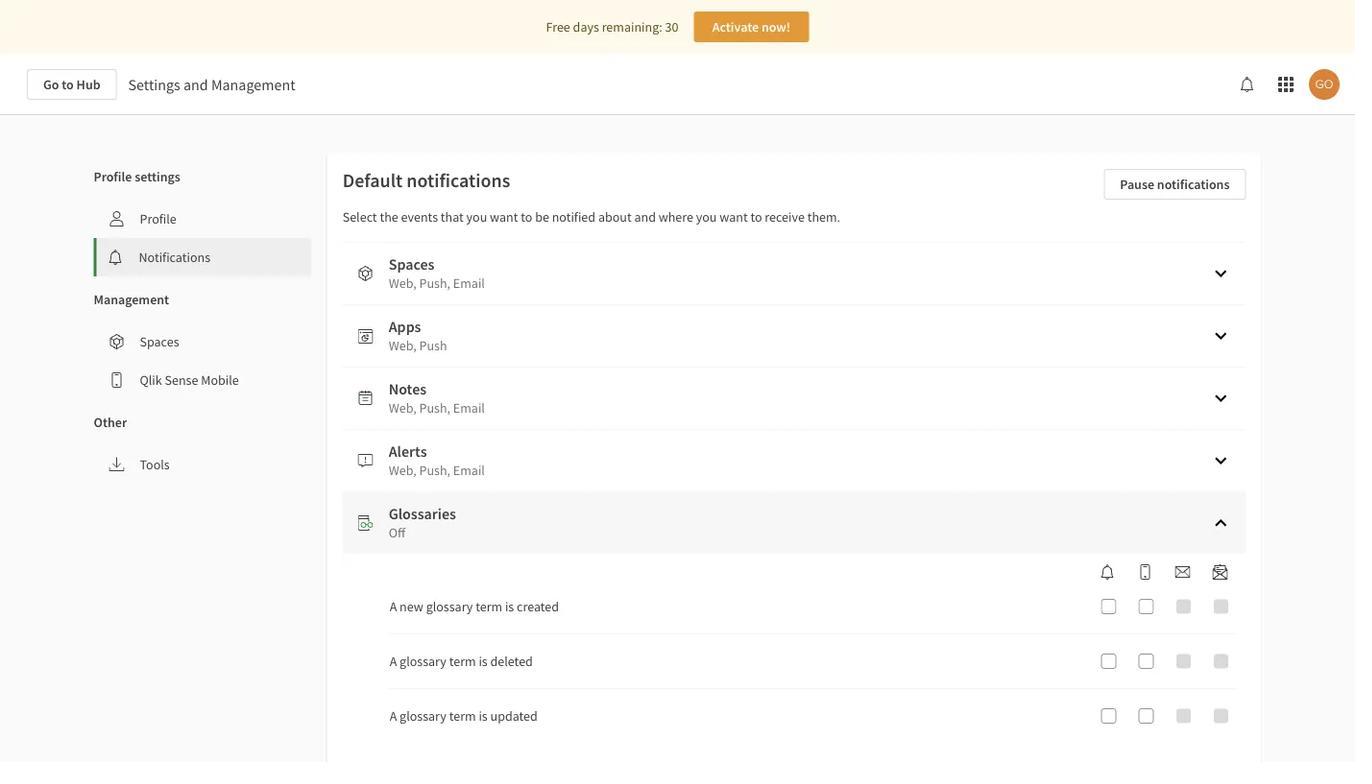 Task type: describe. For each thing, give the bounding box(es) containing it.
updated
[[491, 708, 538, 726]]

where
[[659, 209, 694, 226]]

notifications sent to your email image
[[1176, 565, 1191, 580]]

spaces for spaces web, push, email
[[389, 255, 435, 274]]

notifications sent to your email element
[[1168, 565, 1199, 580]]

notifications link
[[97, 238, 312, 277]]

go to hub link
[[27, 69, 117, 100]]

spaces for spaces
[[140, 333, 179, 351]]

0 vertical spatial is
[[505, 599, 514, 616]]

spaces web, push, email
[[389, 255, 485, 292]]

0 vertical spatial term
[[476, 599, 503, 616]]

created
[[517, 599, 559, 616]]

push, for alerts
[[419, 462, 451, 480]]

term for updated
[[449, 708, 476, 726]]

0 vertical spatial management
[[211, 75, 296, 94]]

email for notes
[[453, 400, 485, 417]]

settings and management
[[128, 75, 296, 94]]

profile for profile
[[140, 210, 177, 228]]

2 want from the left
[[720, 209, 748, 226]]

spaces link
[[94, 323, 312, 361]]

push
[[419, 337, 447, 355]]

glossary for a glossary term is updated
[[400, 708, 447, 726]]

sense
[[165, 372, 198, 389]]

apps web, push
[[389, 317, 447, 355]]

notifications bundled in a daily email digest image
[[1213, 565, 1229, 580]]

0 vertical spatial glossary
[[426, 599, 473, 616]]

settings
[[135, 168, 180, 185]]

notifications for default notifications
[[407, 169, 511, 193]]

settings
[[128, 75, 180, 94]]

profile settings
[[94, 168, 180, 185]]

2 you from the left
[[696, 209, 717, 226]]

now!
[[762, 18, 791, 36]]

0 horizontal spatial and
[[184, 75, 208, 94]]

qlik sense mobile
[[140, 372, 239, 389]]

a glossary term is deleted
[[390, 653, 533, 671]]

mobile
[[201, 372, 239, 389]]

alerts web, push, email
[[389, 442, 485, 480]]

notifications when using qlik sense in a browser element
[[1093, 565, 1124, 580]]

web, for apps
[[389, 337, 417, 355]]

tools
[[140, 456, 170, 474]]

default
[[343, 169, 403, 193]]

0 horizontal spatial to
[[62, 76, 74, 93]]

1 want from the left
[[490, 209, 518, 226]]

glossaries off
[[389, 504, 456, 542]]



Task type: locate. For each thing, give the bounding box(es) containing it.
2 horizontal spatial to
[[751, 209, 763, 226]]

notified
[[552, 209, 596, 226]]

2 email from the top
[[453, 400, 485, 417]]

email
[[453, 275, 485, 292], [453, 400, 485, 417], [453, 462, 485, 480]]

notifications
[[139, 249, 210, 266]]

web, inside notes web, push, email
[[389, 400, 417, 417]]

2 vertical spatial push,
[[419, 462, 451, 480]]

email for alerts
[[453, 462, 485, 480]]

go to hub
[[43, 76, 100, 93]]

hub
[[76, 76, 100, 93]]

want left receive
[[720, 209, 748, 226]]

a left new
[[390, 599, 397, 616]]

notifications up that
[[407, 169, 511, 193]]

1 push, from the top
[[419, 275, 451, 292]]

push notifications in qlik sense mobile element
[[1131, 565, 1161, 580]]

a glossary term is updated
[[390, 708, 538, 726]]

notifications inside button
[[1158, 176, 1230, 193]]

pause
[[1121, 176, 1155, 193]]

push, inside alerts web, push, email
[[419, 462, 451, 480]]

web, for spaces
[[389, 275, 417, 292]]

spaces up qlik
[[140, 333, 179, 351]]

about
[[599, 209, 632, 226]]

1 horizontal spatial to
[[521, 209, 533, 226]]

web, for notes
[[389, 400, 417, 417]]

to right go
[[62, 76, 74, 93]]

1 horizontal spatial and
[[635, 209, 656, 226]]

1 vertical spatial management
[[94, 291, 169, 308]]

30
[[665, 18, 679, 36]]

web, for alerts
[[389, 462, 417, 480]]

1 you from the left
[[467, 209, 487, 226]]

0 vertical spatial spaces
[[389, 255, 435, 274]]

1 horizontal spatial want
[[720, 209, 748, 226]]

pause notifications
[[1121, 176, 1230, 193]]

you right that
[[467, 209, 487, 226]]

web, inside apps web, push
[[389, 337, 417, 355]]

2 a from the top
[[390, 653, 397, 671]]

remaining:
[[602, 18, 663, 36]]

select
[[343, 209, 377, 226]]

free
[[546, 18, 571, 36]]

glossary down new
[[400, 653, 447, 671]]

push, up apps
[[419, 275, 451, 292]]

0 horizontal spatial profile
[[94, 168, 132, 185]]

notifications bundled in a daily email digest element
[[1205, 565, 1236, 580]]

email down that
[[453, 275, 485, 292]]

notifications for pause notifications
[[1158, 176, 1230, 193]]

a for a glossary term is deleted
[[390, 653, 397, 671]]

2 vertical spatial term
[[449, 708, 476, 726]]

want
[[490, 209, 518, 226], [720, 209, 748, 226]]

other
[[94, 414, 127, 431]]

web, inside alerts web, push, email
[[389, 462, 417, 480]]

2 vertical spatial a
[[390, 708, 397, 726]]

2 vertical spatial email
[[453, 462, 485, 480]]

3 a from the top
[[390, 708, 397, 726]]

select the events that you want to be notified about and where you want to receive them.
[[343, 209, 841, 226]]

web, down alerts
[[389, 462, 417, 480]]

1 a from the top
[[390, 599, 397, 616]]

glossaries
[[389, 504, 456, 524]]

3 web, from the top
[[389, 400, 417, 417]]

2 vertical spatial is
[[479, 708, 488, 726]]

and
[[184, 75, 208, 94], [635, 209, 656, 226]]

a for a new glossary term is created
[[390, 599, 397, 616]]

glossary for a glossary term is deleted
[[400, 653, 447, 671]]

pause notifications button
[[1104, 169, 1247, 200]]

0 vertical spatial a
[[390, 599, 397, 616]]

off
[[389, 525, 406, 542]]

web, up apps
[[389, 275, 417, 292]]

is for updated
[[479, 708, 488, 726]]

push notifications in qlik sense mobile image
[[1138, 565, 1154, 580]]

apps
[[389, 317, 421, 336]]

0 vertical spatial email
[[453, 275, 485, 292]]

email inside notes web, push, email
[[453, 400, 485, 417]]

that
[[441, 209, 464, 226]]

term for deleted
[[449, 653, 476, 671]]

notifications right pause
[[1158, 176, 1230, 193]]

the
[[380, 209, 399, 226]]

you
[[467, 209, 487, 226], [696, 209, 717, 226]]

to
[[62, 76, 74, 93], [521, 209, 533, 226], [751, 209, 763, 226]]

is for deleted
[[479, 653, 488, 671]]

3 push, from the top
[[419, 462, 451, 480]]

1 vertical spatial push,
[[419, 400, 451, 417]]

term
[[476, 599, 503, 616], [449, 653, 476, 671], [449, 708, 476, 726]]

go
[[43, 76, 59, 93]]

1 vertical spatial glossary
[[400, 653, 447, 671]]

default notifications
[[343, 169, 511, 193]]

profile link
[[94, 200, 312, 238]]

gary orlando image
[[1310, 69, 1341, 100]]

spaces down the events
[[389, 255, 435, 274]]

to left receive
[[751, 209, 763, 226]]

0 horizontal spatial you
[[467, 209, 487, 226]]

0 horizontal spatial management
[[94, 291, 169, 308]]

a up the a glossary term is updated
[[390, 653, 397, 671]]

notifications
[[407, 169, 511, 193], [1158, 176, 1230, 193]]

a for a glossary term is updated
[[390, 708, 397, 726]]

1 email from the top
[[453, 275, 485, 292]]

term left updated
[[449, 708, 476, 726]]

events
[[401, 209, 438, 226]]

to left be
[[521, 209, 533, 226]]

glossary down "a glossary term is deleted"
[[400, 708, 447, 726]]

1 vertical spatial spaces
[[140, 333, 179, 351]]

push, for spaces
[[419, 275, 451, 292]]

qlik
[[140, 372, 162, 389]]

1 vertical spatial profile
[[140, 210, 177, 228]]

want left be
[[490, 209, 518, 226]]

them.
[[808, 209, 841, 226]]

push, down alerts
[[419, 462, 451, 480]]

tools link
[[94, 446, 312, 484]]

and right 'settings' on the left of page
[[184, 75, 208, 94]]

1 horizontal spatial you
[[696, 209, 717, 226]]

web,
[[389, 275, 417, 292], [389, 337, 417, 355], [389, 400, 417, 417], [389, 462, 417, 480]]

push, down notes
[[419, 400, 451, 417]]

email up alerts web, push, email
[[453, 400, 485, 417]]

2 vertical spatial glossary
[[400, 708, 447, 726]]

email inside spaces web, push, email
[[453, 275, 485, 292]]

notes web, push, email
[[389, 380, 485, 417]]

management
[[211, 75, 296, 94], [94, 291, 169, 308]]

profile for profile settings
[[94, 168, 132, 185]]

1 vertical spatial and
[[635, 209, 656, 226]]

you right "where"
[[696, 209, 717, 226]]

a down "a glossary term is deleted"
[[390, 708, 397, 726]]

0 vertical spatial and
[[184, 75, 208, 94]]

1 vertical spatial email
[[453, 400, 485, 417]]

receive
[[765, 209, 805, 226]]

email for spaces
[[453, 275, 485, 292]]

0 horizontal spatial notifications
[[407, 169, 511, 193]]

activate now!
[[713, 18, 791, 36]]

1 web, from the top
[[389, 275, 417, 292]]

1 horizontal spatial profile
[[140, 210, 177, 228]]

email inside alerts web, push, email
[[453, 462, 485, 480]]

3 email from the top
[[453, 462, 485, 480]]

days
[[573, 18, 599, 36]]

push, inside notes web, push, email
[[419, 400, 451, 417]]

activate now! link
[[694, 12, 810, 42]]

1 vertical spatial is
[[479, 653, 488, 671]]

alerts
[[389, 442, 427, 461]]

free days remaining: 30
[[546, 18, 679, 36]]

0 horizontal spatial want
[[490, 209, 518, 226]]

1 horizontal spatial notifications
[[1158, 176, 1230, 193]]

0 vertical spatial profile
[[94, 168, 132, 185]]

2 push, from the top
[[419, 400, 451, 417]]

and right 'about'
[[635, 209, 656, 226]]

spaces inside spaces web, push, email
[[389, 255, 435, 274]]

a
[[390, 599, 397, 616], [390, 653, 397, 671], [390, 708, 397, 726]]

0 horizontal spatial spaces
[[140, 333, 179, 351]]

profile up notifications
[[140, 210, 177, 228]]

term left created
[[476, 599, 503, 616]]

notes
[[389, 380, 427, 399]]

deleted
[[491, 653, 533, 671]]

glossary right new
[[426, 599, 473, 616]]

push,
[[419, 275, 451, 292], [419, 400, 451, 417], [419, 462, 451, 480]]

email up glossaries in the left bottom of the page
[[453, 462, 485, 480]]

push, for notes
[[419, 400, 451, 417]]

push, inside spaces web, push, email
[[419, 275, 451, 292]]

web, down apps
[[389, 337, 417, 355]]

is
[[505, 599, 514, 616], [479, 653, 488, 671], [479, 708, 488, 726]]

1 horizontal spatial spaces
[[389, 255, 435, 274]]

0 vertical spatial push,
[[419, 275, 451, 292]]

be
[[535, 209, 550, 226]]

1 horizontal spatial management
[[211, 75, 296, 94]]

profile left settings
[[94, 168, 132, 185]]

web, down notes
[[389, 400, 417, 417]]

a new glossary term is created
[[390, 599, 559, 616]]

is left created
[[505, 599, 514, 616]]

2 web, from the top
[[389, 337, 417, 355]]

4 web, from the top
[[389, 462, 417, 480]]

1 vertical spatial a
[[390, 653, 397, 671]]

spaces
[[389, 255, 435, 274], [140, 333, 179, 351]]

is left updated
[[479, 708, 488, 726]]

notifications when using qlik sense in a browser image
[[1101, 565, 1116, 580]]

profile
[[94, 168, 132, 185], [140, 210, 177, 228]]

web, inside spaces web, push, email
[[389, 275, 417, 292]]

term left deleted
[[449, 653, 476, 671]]

activate
[[713, 18, 759, 36]]

glossary
[[426, 599, 473, 616], [400, 653, 447, 671], [400, 708, 447, 726]]

1 vertical spatial term
[[449, 653, 476, 671]]

is left deleted
[[479, 653, 488, 671]]

new
[[400, 599, 424, 616]]

qlik sense mobile link
[[94, 361, 312, 400]]



Task type: vqa. For each thing, say whether or not it's contained in the screenshot.
off
yes



